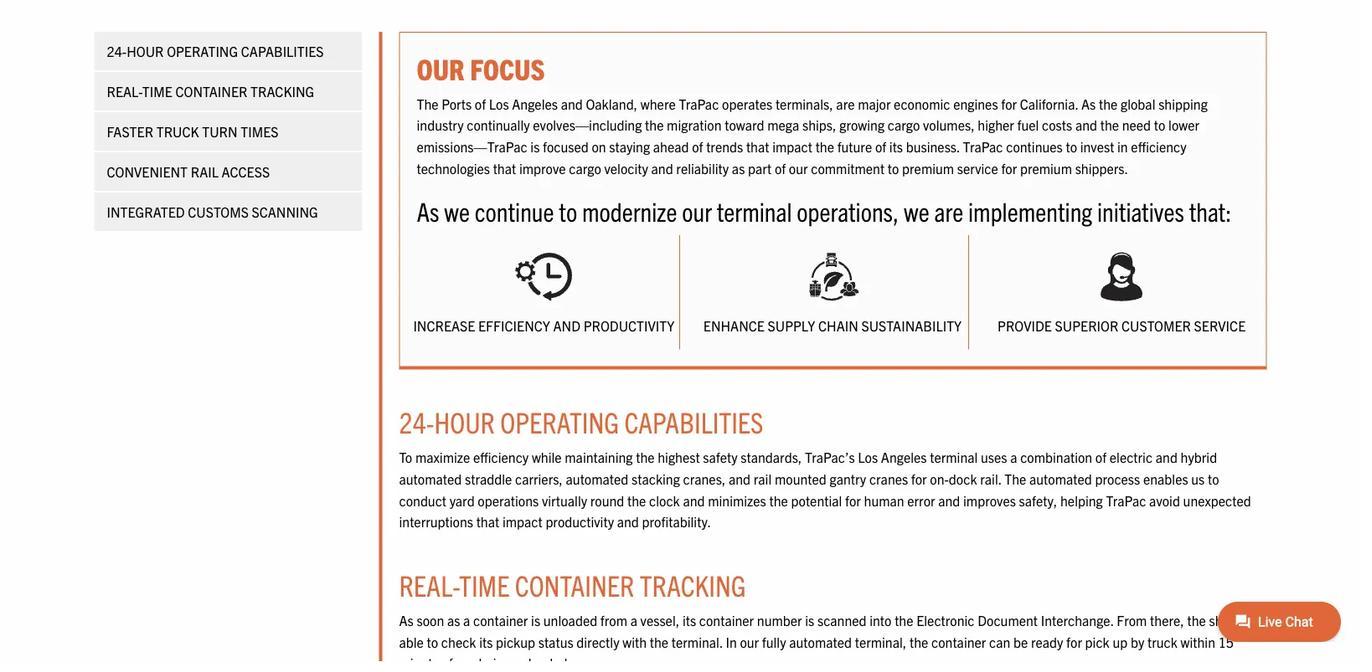 Task type: locate. For each thing, give the bounding box(es) containing it.
the inside the ports of los angeles and oakland, where trapac operates terminals, are major economic engines for california. as the global shipping industry continually evolves—including the migration toward mega ships, growing cargo volumes, higher fuel costs and the need to lower emissions—trapac is focused on staying ahead of trends that impact the future of its business. trapac continues to invest in efficiency technologies that improve cargo velocity and reliability as part of our commitment to premium service for premium shippers.
[[417, 95, 439, 112]]

the inside to maximize efficiency while maintaining the highest safety standards, trapac's los angeles terminal uses a combination of electric and hybrid automated straddle carriers, automated stacking cranes, and rail mounted gantry cranes for on-dock rail. the automated process enables us to conduct yard operations virtually round the clock and minimizes the potential for human error and improves safety, helping trapac avoid unexpected interruptions that impact productivity and profitability.
[[1005, 471, 1026, 487]]

focus
[[470, 50, 545, 86]]

1 vertical spatial tracking
[[640, 567, 746, 603]]

24-hour operating capabilities link
[[94, 32, 362, 70]]

container up unloaded
[[515, 567, 634, 603]]

dock
[[949, 471, 977, 487]]

time up check
[[459, 567, 510, 603]]

safety,
[[1019, 492, 1057, 509]]

industry
[[417, 117, 464, 133]]

1 vertical spatial 24-hour operating capabilities
[[399, 404, 764, 440]]

the right into
[[895, 612, 914, 629]]

minimizes
[[708, 492, 766, 509]]

trapac up migration
[[679, 95, 719, 112]]

1 vertical spatial cargo
[[569, 159, 601, 176]]

from down check
[[449, 655, 476, 663]]

1 horizontal spatial efficiency
[[1131, 138, 1187, 155]]

from up directly
[[600, 612, 627, 629]]

invest
[[1080, 138, 1114, 155]]

oakland,
[[586, 95, 638, 112]]

toward
[[725, 117, 764, 133]]

unloaded.
[[514, 655, 571, 663]]

its
[[889, 138, 903, 155], [683, 612, 696, 629], [479, 634, 493, 650]]

0 horizontal spatial efficiency
[[473, 449, 529, 466]]

1 vertical spatial as
[[417, 194, 439, 227]]

improves
[[963, 492, 1016, 509]]

and up enables
[[1156, 449, 1178, 466]]

0 horizontal spatial operating
[[167, 43, 238, 59]]

1 vertical spatial capabilities
[[624, 404, 764, 440]]

as for as soon as a container is unloaded from a vessel, its container number is scanned into the electronic document interchange. from there, the shipper is able to check its pickup status directly with the terminal. in our fully automated terminal, the container can be ready for pick up by truck within 15 minutes from being unloaded.
[[399, 612, 414, 629]]

los up gantry
[[858, 449, 878, 466]]

0 vertical spatial that
[[746, 138, 769, 155]]

1 horizontal spatial 24-hour operating capabilities
[[399, 404, 764, 440]]

to right us at bottom right
[[1208, 471, 1219, 487]]

efficiency
[[1131, 138, 1187, 155], [473, 449, 529, 466]]

1 vertical spatial from
[[449, 655, 476, 663]]

are up growing
[[836, 95, 855, 112]]

2 horizontal spatial our
[[789, 159, 808, 176]]

its up terminal.
[[683, 612, 696, 629]]

trapac's
[[805, 449, 855, 466]]

angeles up continually
[[512, 95, 558, 112]]

0 horizontal spatial hour
[[127, 43, 164, 59]]

1 horizontal spatial are
[[934, 194, 964, 227]]

1 horizontal spatial time
[[459, 567, 510, 603]]

1 vertical spatial our
[[682, 194, 712, 227]]

1 horizontal spatial premium
[[1020, 159, 1072, 176]]

0 horizontal spatial container
[[175, 83, 247, 100]]

0 horizontal spatial terminal
[[717, 194, 792, 227]]

our down reliability
[[682, 194, 712, 227]]

real- up faster
[[107, 83, 142, 100]]

0 horizontal spatial 24-
[[107, 43, 127, 59]]

as left part
[[732, 159, 745, 176]]

2 horizontal spatial as
[[1081, 95, 1096, 112]]

hour up maximize
[[434, 404, 495, 440]]

real- inside real-time container tracking link
[[107, 83, 142, 100]]

soon
[[417, 612, 444, 629]]

1 horizontal spatial we
[[904, 194, 930, 227]]

0 vertical spatial real-
[[107, 83, 142, 100]]

hour up faster
[[127, 43, 164, 59]]

of up process
[[1096, 449, 1107, 466]]

the right rail.
[[1005, 471, 1026, 487]]

terminal inside to maximize efficiency while maintaining the highest safety standards, trapac's los angeles terminal uses a combination of electric and hybrid automated straddle carriers, automated stacking cranes, and rail mounted gantry cranes for on-dock rail. the automated process enables us to conduct yard operations virtually round the clock and minimizes the potential for human error and improves safety, helping trapac avoid unexpected interruptions that impact productivity and profitability.
[[930, 449, 978, 466]]

1 vertical spatial trapac
[[963, 138, 1003, 155]]

0 vertical spatial impact
[[772, 138, 813, 155]]

yard
[[450, 492, 475, 509]]

from
[[600, 612, 627, 629], [449, 655, 476, 663]]

that down operations
[[476, 513, 499, 530]]

1 horizontal spatial impact
[[772, 138, 813, 155]]

california.
[[1020, 95, 1078, 112]]

1 vertical spatial los
[[858, 449, 878, 466]]

real- up soon
[[399, 567, 459, 603]]

minutes
[[399, 655, 446, 663]]

the down ships,
[[816, 138, 834, 155]]

impact down mega
[[772, 138, 813, 155]]

of right ports on the left top of the page
[[475, 95, 486, 112]]

1 horizontal spatial as
[[417, 194, 439, 227]]

economic
[[894, 95, 950, 112]]

capabilities up highest
[[624, 404, 764, 440]]

standards,
[[741, 449, 802, 466]]

engines
[[953, 95, 998, 112]]

volumes,
[[923, 117, 975, 133]]

to right need
[[1154, 117, 1166, 133]]

24-
[[107, 43, 127, 59], [399, 404, 434, 440]]

time up "truck"
[[142, 83, 172, 100]]

real-time container tracking up unloaded
[[399, 567, 746, 603]]

evolves—including
[[533, 117, 642, 133]]

0 vertical spatial are
[[836, 95, 855, 112]]

0 vertical spatial operating
[[167, 43, 238, 59]]

24-hour operating capabilities inside 24-hour operating capabilities link
[[107, 43, 324, 59]]

and down cranes,
[[683, 492, 705, 509]]

2 vertical spatial our
[[740, 634, 759, 650]]

business.
[[906, 138, 960, 155]]

vessel,
[[641, 612, 680, 629]]

0 horizontal spatial real-time container tracking
[[107, 83, 314, 100]]

are down service
[[934, 194, 964, 227]]

1 horizontal spatial los
[[858, 449, 878, 466]]

0 vertical spatial as
[[732, 159, 745, 176]]

while
[[532, 449, 562, 466]]

directly
[[577, 634, 620, 650]]

1 horizontal spatial as
[[732, 159, 745, 176]]

1 vertical spatial 24-
[[399, 404, 434, 440]]

our focus
[[417, 50, 545, 86]]

process
[[1095, 471, 1140, 487]]

1 horizontal spatial angeles
[[881, 449, 927, 466]]

as
[[732, 159, 745, 176], [447, 612, 460, 629]]

customer
[[1122, 317, 1191, 334]]

reliability
[[676, 159, 729, 176]]

times
[[241, 123, 278, 140]]

lower
[[1169, 117, 1200, 133]]

as down technologies
[[417, 194, 439, 227]]

error
[[907, 492, 935, 509]]

0 vertical spatial its
[[889, 138, 903, 155]]

1 horizontal spatial 24-
[[399, 404, 434, 440]]

a
[[1010, 449, 1017, 466], [463, 612, 470, 629], [630, 612, 637, 629]]

1 horizontal spatial its
[[683, 612, 696, 629]]

is right shipper
[[1256, 612, 1265, 629]]

0 horizontal spatial real-
[[107, 83, 142, 100]]

convenient rail access link
[[94, 152, 362, 191]]

0 horizontal spatial angeles
[[512, 95, 558, 112]]

1 horizontal spatial container
[[515, 567, 634, 603]]

2 horizontal spatial its
[[889, 138, 903, 155]]

impact down operations
[[503, 513, 543, 530]]

unexpected
[[1183, 492, 1251, 509]]

1 horizontal spatial our
[[740, 634, 759, 650]]

as inside the ports of los angeles and oakland, where trapac operates terminals, are major economic engines for california. as the global shipping industry continually evolves—including the migration toward mega ships, growing cargo volumes, higher fuel costs and the need to lower emissions—trapac is focused on staying ahead of trends that impact the future of its business. trapac continues to invest in efficiency technologies that improve cargo velocity and reliability as part of our commitment to premium service for premium shippers.
[[732, 159, 745, 176]]

and down "on-"
[[938, 492, 960, 509]]

1 horizontal spatial cargo
[[888, 117, 920, 133]]

integrated
[[107, 203, 185, 220]]

1 horizontal spatial real-
[[399, 567, 459, 603]]

productivity
[[546, 513, 614, 530]]

its up being
[[479, 634, 493, 650]]

1 vertical spatial impact
[[503, 513, 543, 530]]

0 horizontal spatial capabilities
[[241, 43, 324, 59]]

operations
[[478, 492, 539, 509]]

is up pickup
[[531, 612, 540, 629]]

0 horizontal spatial trapac
[[679, 95, 719, 112]]

the down rail
[[769, 492, 788, 509]]

provide superior customer service
[[998, 317, 1246, 334]]

1 horizontal spatial terminal
[[930, 449, 978, 466]]

container up turn
[[175, 83, 247, 100]]

0 horizontal spatial 24-hour operating capabilities
[[107, 43, 324, 59]]

operating up the while
[[500, 404, 619, 440]]

we down technologies
[[444, 194, 470, 227]]

efficiency down need
[[1131, 138, 1187, 155]]

provide
[[998, 317, 1052, 334]]

a up check
[[463, 612, 470, 629]]

1 vertical spatial terminal
[[930, 449, 978, 466]]

as inside the ports of los angeles and oakland, where trapac operates terminals, are major economic engines for california. as the global shipping industry continually evolves—including the migration toward mega ships, growing cargo volumes, higher fuel costs and the need to lower emissions—trapac is focused on staying ahead of trends that impact the future of its business. trapac continues to invest in efficiency technologies that improve cargo velocity and reliability as part of our commitment to premium service for premium shippers.
[[1081, 95, 1096, 112]]

number
[[757, 612, 802, 629]]

technologies
[[417, 159, 490, 176]]

our inside the ports of los angeles and oakland, where trapac operates terminals, are major economic engines for california. as the global shipping industry continually evolves—including the migration toward mega ships, growing cargo volumes, higher fuel costs and the need to lower emissions—trapac is focused on staying ahead of trends that impact the future of its business. trapac continues to invest in efficiency technologies that improve cargo velocity and reliability as part of our commitment to premium service for premium shippers.
[[789, 159, 808, 176]]

supply
[[768, 317, 815, 334]]

terminal up 'dock'
[[930, 449, 978, 466]]

0 vertical spatial hour
[[127, 43, 164, 59]]

trapac down process
[[1106, 492, 1146, 509]]

24-hour operating capabilities up maintaining at the bottom of the page
[[399, 404, 764, 440]]

24- up faster
[[107, 43, 127, 59]]

1 vertical spatial real-time container tracking
[[399, 567, 746, 603]]

the up industry
[[417, 95, 439, 112]]

able
[[399, 634, 424, 650]]

uses
[[981, 449, 1007, 466]]

its left business.
[[889, 138, 903, 155]]

0 vertical spatial trapac
[[679, 95, 719, 112]]

is
[[531, 138, 540, 155], [531, 612, 540, 629], [805, 612, 814, 629], [1256, 612, 1265, 629]]

2 vertical spatial its
[[479, 634, 493, 650]]

profitability.
[[642, 513, 711, 530]]

premium down continues
[[1020, 159, 1072, 176]]

angeles up "cranes"
[[881, 449, 927, 466]]

into
[[870, 612, 892, 629]]

0 vertical spatial los
[[489, 95, 509, 112]]

1 horizontal spatial the
[[1005, 471, 1026, 487]]

0 vertical spatial 24-hour operating capabilities
[[107, 43, 324, 59]]

modernize
[[582, 194, 677, 227]]

the
[[417, 95, 439, 112], [1005, 471, 1026, 487]]

is up improve
[[531, 138, 540, 155]]

premium down business.
[[902, 159, 954, 176]]

that:
[[1189, 194, 1232, 227]]

pickup
[[496, 634, 535, 650]]

of right future on the top right of the page
[[875, 138, 886, 155]]

1 vertical spatial hour
[[434, 404, 495, 440]]

container up in
[[699, 612, 754, 629]]

that left improve
[[493, 159, 516, 176]]

operations,
[[797, 194, 899, 227]]

1 vertical spatial the
[[1005, 471, 1026, 487]]

for down interchange.
[[1067, 634, 1082, 650]]

1 vertical spatial angeles
[[881, 449, 927, 466]]

angeles
[[512, 95, 558, 112], [881, 449, 927, 466]]

operating up real-time container tracking link
[[167, 43, 238, 59]]

0 horizontal spatial we
[[444, 194, 470, 227]]

0 vertical spatial time
[[142, 83, 172, 100]]

0 vertical spatial efficiency
[[1131, 138, 1187, 155]]

integrated customs scanning link
[[94, 193, 362, 231]]

service
[[1194, 317, 1246, 334]]

real-time container tracking up turn
[[107, 83, 314, 100]]

are inside the ports of los angeles and oakland, where trapac operates terminals, are major economic engines for california. as the global shipping industry continually evolves—including the migration toward mega ships, growing cargo volumes, higher fuel costs and the need to lower emissions—trapac is focused on staying ahead of trends that impact the future of its business. trapac continues to invest in efficiency technologies that improve cargo velocity and reliability as part of our commitment to premium service for premium shippers.
[[836, 95, 855, 112]]

1 horizontal spatial operating
[[500, 404, 619, 440]]

our right part
[[789, 159, 808, 176]]

for
[[1001, 95, 1017, 112], [1001, 159, 1017, 176], [911, 471, 927, 487], [845, 492, 861, 509], [1067, 634, 1082, 650]]

real-
[[107, 83, 142, 100], [399, 567, 459, 603]]

1 vertical spatial are
[[934, 194, 964, 227]]

straddle
[[465, 471, 512, 487]]

los up continually
[[489, 95, 509, 112]]

1 horizontal spatial hour
[[434, 404, 495, 440]]

0 horizontal spatial tracking
[[251, 83, 314, 100]]

is inside the ports of los angeles and oakland, where trapac operates terminals, are major economic engines for california. as the global shipping industry continually evolves—including the migration toward mega ships, growing cargo volumes, higher fuel costs and the need to lower emissions—trapac is focused on staying ahead of trends that impact the future of its business. trapac continues to invest in efficiency technologies that improve cargo velocity and reliability as part of our commitment to premium service for premium shippers.
[[531, 138, 540, 155]]

trapac up service
[[963, 138, 1003, 155]]

ahead
[[653, 138, 689, 155]]

1 premium from the left
[[902, 159, 954, 176]]

24- up to
[[399, 404, 434, 440]]

0 horizontal spatial are
[[836, 95, 855, 112]]

24-hour operating capabilities
[[107, 43, 324, 59], [399, 404, 764, 440]]

we down business.
[[904, 194, 930, 227]]

2 vertical spatial as
[[399, 612, 414, 629]]

1 vertical spatial efficiency
[[473, 449, 529, 466]]

los inside the ports of los angeles and oakland, where trapac operates terminals, are major economic engines for california. as the global shipping industry continually evolves—including the migration toward mega ships, growing cargo volumes, higher fuel costs and the need to lower emissions—trapac is focused on staying ahead of trends that impact the future of its business. trapac continues to invest in efficiency technologies that improve cargo velocity and reliability as part of our commitment to premium service for premium shippers.
[[489, 95, 509, 112]]

angeles inside to maximize efficiency while maintaining the highest safety standards, trapac's los angeles terminal uses a combination of electric and hybrid automated straddle carriers, automated stacking cranes, and rail mounted gantry cranes for on-dock rail. the automated process enables us to conduct yard operations virtually round the clock and minimizes the potential for human error and improves safety, helping trapac avoid unexpected interruptions that impact productivity and profitability.
[[881, 449, 927, 466]]

as for as we continue to modernize our terminal operations, we are implementing initiatives that:
[[417, 194, 439, 227]]

impact inside to maximize efficiency while maintaining the highest safety standards, trapac's los angeles terminal uses a combination of electric and hybrid automated straddle carriers, automated stacking cranes, and rail mounted gantry cranes for on-dock rail. the automated process enables us to conduct yard operations virtually round the clock and minimizes the potential for human error and improves safety, helping trapac avoid unexpected interruptions that impact productivity and profitability.
[[503, 513, 543, 530]]

be
[[1014, 634, 1028, 650]]

los inside to maximize efficiency while maintaining the highest safety standards, trapac's los angeles terminal uses a combination of electric and hybrid automated straddle carriers, automated stacking cranes, and rail mounted gantry cranes for on-dock rail. the automated process enables us to conduct yard operations virtually round the clock and minimizes the potential for human error and improves safety, helping trapac avoid unexpected interruptions that impact productivity and profitability.
[[858, 449, 878, 466]]

real-time container tracking
[[107, 83, 314, 100], [399, 567, 746, 603]]

efficiency
[[478, 317, 550, 334]]

a right uses at bottom
[[1010, 449, 1017, 466]]

automated down scanned
[[789, 634, 852, 650]]

superior
[[1055, 317, 1119, 334]]

document
[[978, 612, 1038, 629]]

carriers,
[[515, 471, 563, 487]]

real-time container tracking link
[[94, 72, 362, 110]]

and
[[553, 317, 581, 334]]

0 horizontal spatial premium
[[902, 159, 954, 176]]

as up able
[[399, 612, 414, 629]]

automated up conduct
[[399, 471, 462, 487]]

the left clock
[[627, 492, 646, 509]]

container down electronic
[[932, 634, 986, 650]]

our right in
[[740, 634, 759, 650]]

1 horizontal spatial capabilities
[[624, 404, 764, 440]]

terminal down part
[[717, 194, 792, 227]]

cargo down on
[[569, 159, 601, 176]]

as
[[1081, 95, 1096, 112], [417, 194, 439, 227], [399, 612, 414, 629]]

cargo down "economic"
[[888, 117, 920, 133]]

to up minutes
[[427, 634, 438, 650]]

0 vertical spatial 24-
[[107, 43, 127, 59]]

as up check
[[447, 612, 460, 629]]

as inside as soon as a container is unloaded from a vessel, its container number is scanned into the electronic document interchange. from there, the shipper is able to check its pickup status directly with the terminal. in our fully automated terminal, the container can be ready for pick up by truck within 15 minutes from being unloaded.
[[399, 612, 414, 629]]

truck
[[156, 123, 199, 140]]

0 horizontal spatial from
[[449, 655, 476, 663]]

sustainability
[[862, 317, 962, 334]]

and up evolves—including
[[561, 95, 583, 112]]

2 vertical spatial that
[[476, 513, 499, 530]]

0 vertical spatial cargo
[[888, 117, 920, 133]]

1 vertical spatial its
[[683, 612, 696, 629]]

0 horizontal spatial cargo
[[569, 159, 601, 176]]

maintaining
[[565, 449, 633, 466]]

that up part
[[746, 138, 769, 155]]

container up pickup
[[473, 612, 528, 629]]

enhance supply chain sustainability
[[704, 317, 962, 334]]

0 horizontal spatial the
[[417, 95, 439, 112]]

cranes
[[869, 471, 908, 487]]

a up "with"
[[630, 612, 637, 629]]

as right california.
[[1081, 95, 1096, 112]]

tracking up times
[[251, 83, 314, 100]]

0 horizontal spatial los
[[489, 95, 509, 112]]

0 horizontal spatial impact
[[503, 513, 543, 530]]

tracking up vessel,
[[640, 567, 746, 603]]



Task type: describe. For each thing, give the bounding box(es) containing it.
convenient rail access
[[107, 163, 270, 180]]

its inside the ports of los angeles and oakland, where trapac operates terminals, are major economic engines for california. as the global shipping industry continually evolves—including the migration toward mega ships, growing cargo volumes, higher fuel costs and the need to lower emissions—trapac is focused on staying ahead of trends that impact the future of its business. trapac continues to invest in efficiency technologies that improve cargo velocity and reliability as part of our commitment to premium service for premium shippers.
[[889, 138, 903, 155]]

faster
[[107, 123, 153, 140]]

helping
[[1061, 492, 1103, 509]]

operating inside 24-hour operating capabilities link
[[167, 43, 238, 59]]

the up the stacking
[[636, 449, 655, 466]]

cranes,
[[683, 471, 726, 487]]

and up minimizes
[[729, 471, 751, 487]]

as inside as soon as a container is unloaded from a vessel, its container number is scanned into the electronic document interchange. from there, the shipper is able to check its pickup status directly with the terminal. in our fully automated terminal, the container can be ready for pick up by truck within 15 minutes from being unloaded.
[[447, 612, 460, 629]]

mounted
[[775, 471, 827, 487]]

1 vertical spatial that
[[493, 159, 516, 176]]

higher
[[978, 117, 1014, 133]]

fully
[[762, 634, 786, 650]]

0 horizontal spatial its
[[479, 634, 493, 650]]

automated inside as soon as a container is unloaded from a vessel, its container number is scanned into the electronic document interchange. from there, the shipper is able to check its pickup status directly with the terminal. in our fully automated terminal, the container can be ready for pick up by truck within 15 minutes from being unloaded.
[[789, 634, 852, 650]]

interchange.
[[1041, 612, 1114, 629]]

ports
[[442, 95, 472, 112]]

0 vertical spatial terminal
[[717, 194, 792, 227]]

productivity
[[584, 317, 675, 334]]

terminal.
[[672, 634, 723, 650]]

check
[[441, 634, 476, 650]]

clock
[[649, 492, 680, 509]]

efficiency inside to maximize efficiency while maintaining the highest safety standards, trapac's los angeles terminal uses a combination of electric and hybrid automated straddle carriers, automated stacking cranes, and rail mounted gantry cranes for on-dock rail. the automated process enables us to conduct yard operations virtually round the clock and minimizes the potential for human error and improves safety, helping trapac avoid unexpected interruptions that impact productivity and profitability.
[[473, 449, 529, 466]]

to inside as soon as a container is unloaded from a vessel, its container number is scanned into the electronic document interchange. from there, the shipper is able to check its pickup status directly with the terminal. in our fully automated terminal, the container can be ready for pick up by truck within 15 minutes from being unloaded.
[[427, 634, 438, 650]]

of down migration
[[692, 138, 703, 155]]

within
[[1181, 634, 1216, 650]]

scanning
[[252, 203, 318, 220]]

the up the 'invest'
[[1100, 117, 1119, 133]]

improve
[[519, 159, 566, 176]]

a inside to maximize efficiency while maintaining the highest safety standards, trapac's los angeles terminal uses a combination of electric and hybrid automated straddle carriers, automated stacking cranes, and rail mounted gantry cranes for on-dock rail. the automated process enables us to conduct yard operations virtually round the clock and minimizes the potential for human error and improves safety, helping trapac avoid unexpected interruptions that impact productivity and profitability.
[[1010, 449, 1017, 466]]

terminal,
[[855, 634, 907, 650]]

0 vertical spatial capabilities
[[241, 43, 324, 59]]

efficiency inside the ports of los angeles and oakland, where trapac operates terminals, are major economic engines for california. as the global shipping industry continually evolves—including the migration toward mega ships, growing cargo volumes, higher fuel costs and the need to lower emissions—trapac is focused on staying ahead of trends that impact the future of its business. trapac continues to invest in efficiency technologies that improve cargo velocity and reliability as part of our commitment to premium service for premium shippers.
[[1131, 138, 1187, 155]]

fuel
[[1017, 117, 1039, 133]]

our inside as soon as a container is unloaded from a vessel, its container number is scanned into the electronic document interchange. from there, the shipper is able to check its pickup status directly with the terminal. in our fully automated terminal, the container can be ready for pick up by truck within 15 minutes from being unloaded.
[[740, 634, 759, 650]]

1 horizontal spatial tracking
[[640, 567, 746, 603]]

1 horizontal spatial a
[[630, 612, 637, 629]]

being
[[479, 655, 511, 663]]

enhance
[[704, 317, 765, 334]]

truck
[[1148, 634, 1178, 650]]

shipping
[[1159, 95, 1208, 112]]

major
[[858, 95, 891, 112]]

customs
[[188, 203, 249, 220]]

commitment
[[811, 159, 885, 176]]

for inside as soon as a container is unloaded from a vessel, its container number is scanned into the electronic document interchange. from there, the shipper is able to check its pickup status directly with the terminal. in our fully automated terminal, the container can be ready for pick up by truck within 15 minutes from being unloaded.
[[1067, 634, 1082, 650]]

as soon as a container is unloaded from a vessel, its container number is scanned into the electronic document interchange. from there, the shipper is able to check its pickup status directly with the terminal. in our fully automated terminal, the container can be ready for pick up by truck within 15 minutes from being unloaded.
[[399, 612, 1265, 663]]

shippers.
[[1075, 159, 1128, 176]]

the down the where
[[645, 117, 664, 133]]

1 horizontal spatial trapac
[[963, 138, 1003, 155]]

of inside to maximize efficiency while maintaining the highest safety standards, trapac's los angeles terminal uses a combination of electric and hybrid automated straddle carriers, automated stacking cranes, and rail mounted gantry cranes for on-dock rail. the automated process enables us to conduct yard operations virtually round the clock and minimizes the potential for human error and improves safety, helping trapac avoid unexpected interruptions that impact productivity and profitability.
[[1096, 449, 1107, 466]]

the down electronic
[[910, 634, 928, 650]]

faster truck turn times
[[107, 123, 278, 140]]

where
[[641, 95, 676, 112]]

0 vertical spatial container
[[175, 83, 247, 100]]

1 horizontal spatial real-time container tracking
[[399, 567, 746, 603]]

rail
[[754, 471, 772, 487]]

on-
[[930, 471, 949, 487]]

1 vertical spatial time
[[459, 567, 510, 603]]

to inside to maximize efficiency while maintaining the highest safety standards, trapac's los angeles terminal uses a combination of electric and hybrid automated straddle carriers, automated stacking cranes, and rail mounted gantry cranes for on-dock rail. the automated process enables us to conduct yard operations virtually round the clock and minimizes the potential for human error and improves safety, helping trapac avoid unexpected interruptions that impact productivity and profitability.
[[1208, 471, 1219, 487]]

0 horizontal spatial our
[[682, 194, 712, 227]]

scanned
[[818, 612, 867, 629]]

human
[[864, 492, 904, 509]]

chain
[[819, 317, 859, 334]]

emissions—trapac
[[417, 138, 528, 155]]

us
[[1191, 471, 1205, 487]]

staying
[[609, 138, 650, 155]]

to
[[399, 449, 412, 466]]

service
[[957, 159, 998, 176]]

potential
[[791, 492, 842, 509]]

impact inside the ports of los angeles and oakland, where trapac operates terminals, are major economic engines for california. as the global shipping industry continually evolves—including the migration toward mega ships, growing cargo volumes, higher fuel costs and the need to lower emissions—trapac is focused on staying ahead of trends that impact the future of its business. trapac continues to invest in efficiency technologies that improve cargo velocity and reliability as part of our commitment to premium service for premium shippers.
[[772, 138, 813, 155]]

to down costs at the right top
[[1066, 138, 1077, 155]]

0 horizontal spatial container
[[473, 612, 528, 629]]

and up the 'invest'
[[1076, 117, 1097, 133]]

round
[[590, 492, 624, 509]]

1 vertical spatial operating
[[500, 404, 619, 440]]

for up higher
[[1001, 95, 1017, 112]]

safety
[[703, 449, 738, 466]]

continually
[[467, 117, 530, 133]]

1 horizontal spatial container
[[699, 612, 754, 629]]

of right part
[[775, 159, 786, 176]]

for left "on-"
[[911, 471, 927, 487]]

0 vertical spatial real-time container tracking
[[107, 83, 314, 100]]

terminals,
[[776, 95, 833, 112]]

to right commitment
[[888, 159, 899, 176]]

is right number
[[805, 612, 814, 629]]

virtually
[[542, 492, 587, 509]]

in
[[1118, 138, 1128, 155]]

future
[[837, 138, 872, 155]]

ships,
[[802, 117, 836, 133]]

that inside to maximize efficiency while maintaining the highest safety standards, trapac's los angeles terminal uses a combination of electric and hybrid automated straddle carriers, automated stacking cranes, and rail mounted gantry cranes for on-dock rail. the automated process enables us to conduct yard operations virtually round the clock and minimizes the potential for human error and improves safety, helping trapac avoid unexpected interruptions that impact productivity and profitability.
[[476, 513, 499, 530]]

ready
[[1031, 634, 1063, 650]]

stacking
[[632, 471, 680, 487]]

automated down combination
[[1030, 471, 1092, 487]]

0 horizontal spatial a
[[463, 612, 470, 629]]

1 we from the left
[[444, 194, 470, 227]]

shipper
[[1209, 612, 1253, 629]]

the left global
[[1099, 95, 1118, 112]]

gantry
[[830, 471, 866, 487]]

can
[[989, 634, 1011, 650]]

operates
[[722, 95, 773, 112]]

initiatives
[[1097, 194, 1184, 227]]

for down gantry
[[845, 492, 861, 509]]

hybrid
[[1181, 449, 1217, 466]]

2 we from the left
[[904, 194, 930, 227]]

time inside real-time container tracking link
[[142, 83, 172, 100]]

0 vertical spatial tracking
[[251, 83, 314, 100]]

velocity
[[604, 159, 648, 176]]

by
[[1131, 634, 1145, 650]]

and down round
[[617, 513, 639, 530]]

interruptions
[[399, 513, 473, 530]]

pick
[[1085, 634, 1110, 650]]

and down ahead
[[651, 159, 673, 176]]

1 vertical spatial container
[[515, 567, 634, 603]]

angeles inside the ports of los angeles and oakland, where trapac operates terminals, are major economic engines for california. as the global shipping industry continually evolves—including the migration toward mega ships, growing cargo volumes, higher fuel costs and the need to lower emissions—trapac is focused on staying ahead of trends that impact the future of its business. trapac continues to invest in efficiency technologies that improve cargo velocity and reliability as part of our commitment to premium service for premium shippers.
[[512, 95, 558, 112]]

our
[[417, 50, 464, 86]]

integrated customs scanning
[[107, 203, 318, 220]]

2 horizontal spatial container
[[932, 634, 986, 650]]

status
[[538, 634, 574, 650]]

1 horizontal spatial from
[[600, 612, 627, 629]]

for right service
[[1001, 159, 1017, 176]]

trends
[[706, 138, 743, 155]]

the down vessel,
[[650, 634, 669, 650]]

increase
[[413, 317, 475, 334]]

to down improve
[[559, 194, 577, 227]]

automated down maintaining at the bottom of the page
[[566, 471, 629, 487]]

2 premium from the left
[[1020, 159, 1072, 176]]

trapac inside to maximize efficiency while maintaining the highest safety standards, trapac's los angeles terminal uses a combination of electric and hybrid automated straddle carriers, automated stacking cranes, and rail mounted gantry cranes for on-dock rail. the automated process enables us to conduct yard operations virtually round the clock and minimizes the potential for human error and improves safety, helping trapac avoid unexpected interruptions that impact productivity and profitability.
[[1106, 492, 1146, 509]]

the up within
[[1187, 612, 1206, 629]]

global
[[1121, 95, 1156, 112]]



Task type: vqa. For each thing, say whether or not it's contained in the screenshot.
leftmost the Customs
no



